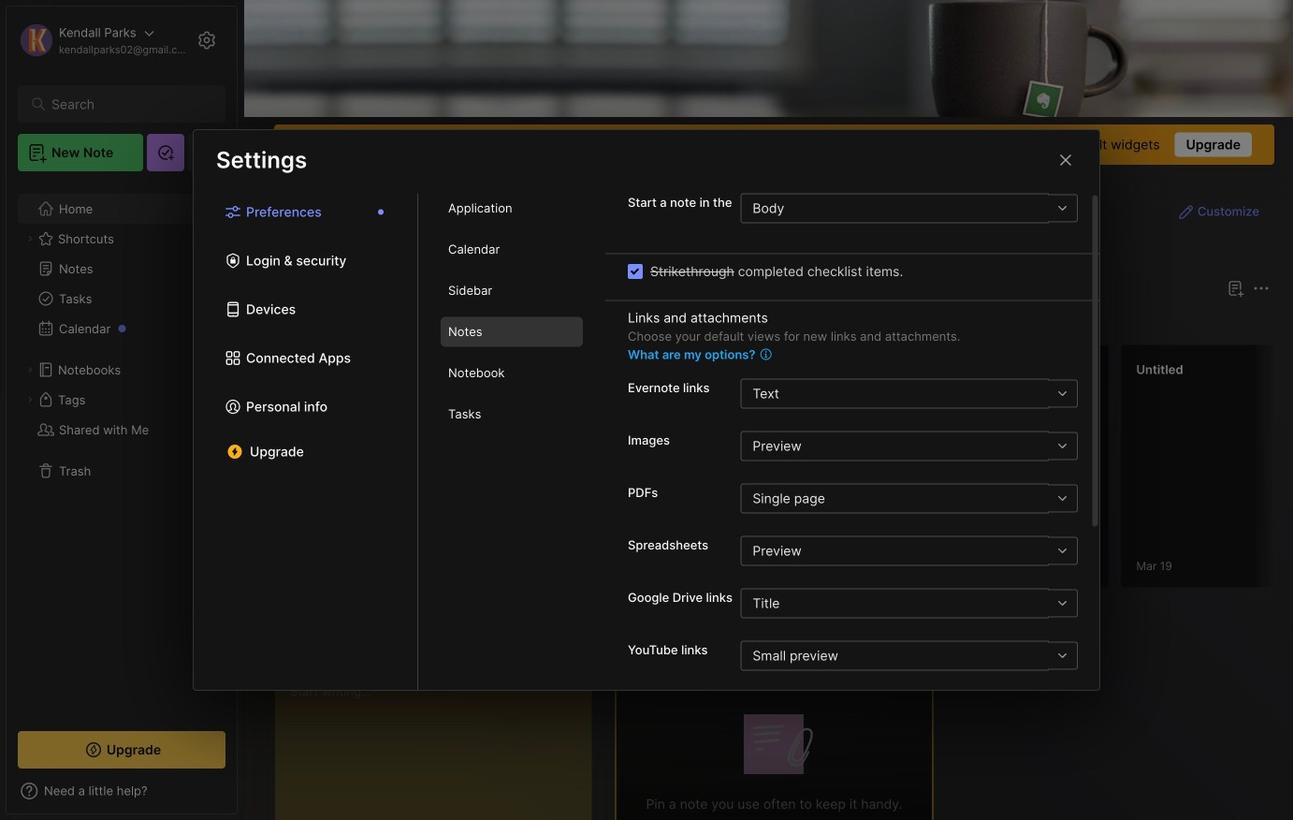 Task type: vqa. For each thing, say whether or not it's contained in the screenshot.
"filter tasks" icon
no



Task type: locate. For each thing, give the bounding box(es) containing it.
tree inside main "element"
[[7, 183, 237, 714]]

tab list
[[194, 193, 419, 690], [419, 193, 606, 690], [619, 311, 1268, 333]]

expand notebooks image
[[24, 364, 36, 375]]

tree
[[7, 183, 237, 714]]

Choose default view option for Images field
[[741, 431, 1078, 461]]

settings image
[[196, 29, 218, 51]]

None search field
[[51, 93, 201, 115]]

tab
[[441, 193, 583, 223], [441, 235, 583, 264], [441, 276, 583, 306], [619, 311, 674, 333], [682, 311, 757, 333], [441, 317, 583, 347], [441, 358, 583, 388], [441, 399, 583, 429]]

row group
[[615, 345, 1294, 599]]



Task type: describe. For each thing, give the bounding box(es) containing it.
Choose default view option for YouTube links field
[[741, 641, 1078, 671]]

expand tags image
[[24, 394, 36, 405]]

close image
[[1055, 149, 1078, 171]]

Search text field
[[51, 96, 201, 113]]

Choose default view option for Evernote links field
[[741, 379, 1078, 409]]

Choose default view option for Google Drive links field
[[741, 588, 1078, 618]]

Start a new note in the body or title. field
[[741, 193, 1079, 223]]

Choose default view option for Spreadsheets field
[[741, 536, 1078, 566]]

Choose default view option for PDFs field
[[741, 484, 1078, 514]]

main element
[[0, 0, 243, 820]]

Start writing… text field
[[290, 668, 591, 820]]

Select288 checkbox
[[628, 264, 643, 279]]

none search field inside main "element"
[[51, 93, 201, 115]]



